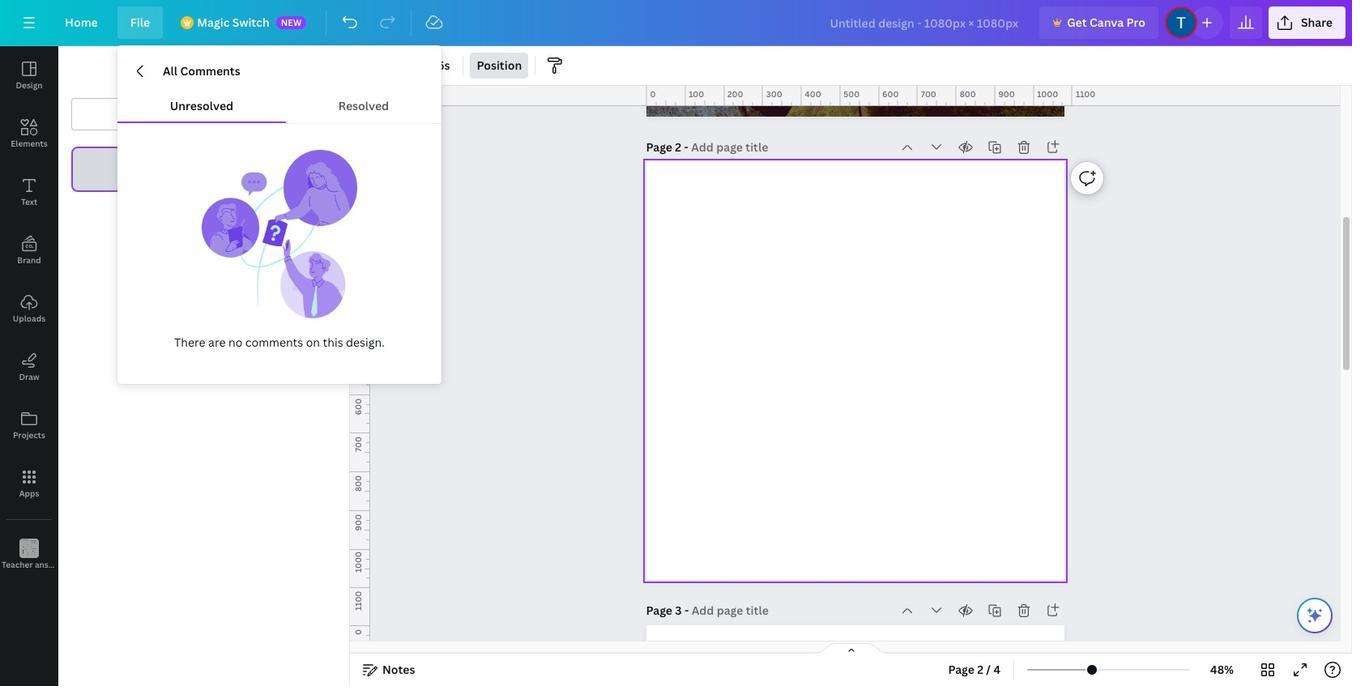 Task type: vqa. For each thing, say whether or not it's contained in the screenshot.
Said inside the THE COLOR WHEEL CAN ALSO BE DIVIDED INTO WARM AND COOL COLORS. THE WARMTH OR COOLNESS OF A COLOR IS ALSO KNOWN AS ITS COLOR TEMPERATURE. THE COLOR COMBINATIONS FOUND ON A COLOR WHEEL OFTEN HAVE A BALANCE OF WARM AND COOL COLORS. ACCORDING TO COLOR PSYCHOLOGY, DIFFERENT COLOR TEMPERATURES EVOKE DIFFERENT FEELINGS. FOR EXAMPLE, WARM COLORS ARE SAID TO BRING TO MIND COZINESS AND ENERGY, WHILE COOL COLORS ARE ASSOCIATED WITH SERENITY AND ISOLATION.
no



Task type: describe. For each thing, give the bounding box(es) containing it.
text button
[[0, 163, 58, 221]]

draw
[[19, 371, 39, 383]]

magic switch
[[197, 15, 270, 30]]

48%
[[1211, 662, 1234, 678]]

1 horizontal spatial 0
[[650, 88, 656, 100]]

0 horizontal spatial 1000
[[353, 552, 364, 573]]

Page title text field
[[691, 139, 770, 156]]

on
[[306, 335, 320, 350]]

0 vertical spatial 1100
[[1076, 88, 1096, 100]]

0 vertical spatial 600
[[883, 88, 899, 100]]

there are no comments on this design.
[[174, 335, 385, 350]]

get canva pro button
[[1040, 6, 1159, 39]]

design button
[[0, 46, 58, 105]]

position button
[[470, 53, 529, 79]]

Design title text field
[[817, 6, 1034, 39]]

projects
[[13, 430, 45, 441]]

draw button
[[0, 338, 58, 396]]

get
[[1068, 15, 1087, 30]]

- for page 3 -
[[685, 603, 689, 618]]

new
[[281, 16, 302, 28]]

1 vertical spatial 600
[[353, 398, 364, 415]]

design
[[16, 79, 43, 91]]

200
[[728, 88, 744, 100]]

magic
[[197, 15, 230, 30]]

uploads button
[[0, 280, 58, 338]]

resolved button
[[286, 91, 442, 122]]

teacher
[[2, 559, 33, 571]]

there
[[174, 335, 206, 350]]

page 2 / 4
[[949, 662, 1001, 678]]

1 vertical spatial 900
[[353, 515, 364, 531]]

arrange button
[[71, 53, 208, 83]]

0 horizontal spatial 1100
[[353, 592, 364, 611]]

0 vertical spatial 700
[[921, 88, 937, 100]]

text
[[21, 196, 37, 207]]

file
[[130, 15, 150, 30]]

;
[[28, 561, 30, 571]]

comments
[[245, 335, 303, 350]]

- for page 2 -
[[684, 139, 689, 155]]

elements button
[[0, 105, 58, 163]]

position
[[477, 58, 522, 73]]

show pages image
[[813, 643, 890, 656]]

0 vertical spatial 900
[[999, 88, 1015, 100]]

file button
[[117, 6, 163, 39]]

Overlapping button
[[205, 101, 332, 127]]

2 for -
[[675, 139, 682, 155]]



Task type: locate. For each thing, give the bounding box(es) containing it.
overlapping
[[235, 106, 303, 122]]

0 horizontal spatial 900
[[353, 515, 364, 531]]

apps button
[[0, 455, 58, 513]]

3
[[675, 603, 682, 618]]

-
[[684, 139, 689, 155], [685, 603, 689, 618]]

600
[[883, 88, 899, 100], [353, 398, 364, 415]]

800
[[960, 88, 976, 100], [353, 476, 364, 492]]

1 vertical spatial page
[[646, 603, 673, 618]]

/
[[987, 662, 991, 678]]

page for page 3
[[646, 603, 673, 618]]

1 horizontal spatial all
[[163, 63, 178, 79]]

canva assistant image
[[1306, 606, 1325, 626]]

0
[[650, 88, 656, 100], [353, 630, 364, 635]]

this
[[323, 335, 343, 350]]

900
[[999, 88, 1015, 100], [353, 515, 364, 531]]

page
[[646, 139, 673, 155], [646, 603, 673, 618], [949, 662, 975, 678]]

all right arrange
[[163, 63, 178, 79]]

page 2 -
[[646, 139, 691, 155]]

answer
[[35, 559, 63, 571]]

all for all
[[132, 106, 146, 122]]

1 vertical spatial 1000
[[353, 552, 364, 573]]

4
[[994, 662, 1001, 678]]

2
[[675, 139, 682, 155], [978, 662, 984, 678]]

0 horizontal spatial 2
[[675, 139, 682, 155]]

0 vertical spatial page
[[646, 139, 673, 155]]

0 vertical spatial -
[[684, 139, 689, 155]]

design.
[[346, 335, 385, 350]]

brand button
[[0, 221, 58, 280]]

all for all comments
[[163, 63, 178, 79]]

teacher answer keys
[[2, 559, 82, 571]]

100
[[689, 88, 705, 100]]

48% button
[[1196, 657, 1249, 683]]

2 inside page 2 / 4 button
[[978, 662, 984, 678]]

1100 up the notes 'button'
[[353, 592, 364, 611]]

1 vertical spatial 700
[[353, 437, 364, 453]]

1 horizontal spatial 2
[[978, 662, 984, 678]]

500
[[844, 88, 860, 100]]

elements
[[11, 138, 48, 149]]

1 horizontal spatial 600
[[883, 88, 899, 100]]

page 2 / 4 button
[[942, 657, 1007, 683]]

brand
[[17, 254, 41, 266]]

400
[[805, 88, 822, 100]]

1 - from the top
[[684, 139, 689, 155]]

600 down design.
[[353, 398, 364, 415]]

2 left /
[[978, 662, 984, 678]]

1 horizontal spatial 700
[[921, 88, 937, 100]]

0 vertical spatial all
[[163, 63, 178, 79]]

share
[[1302, 15, 1333, 30]]

2 left page title text field
[[675, 139, 682, 155]]

1 vertical spatial 1100
[[353, 592, 364, 611]]

19.5s button
[[396, 53, 457, 79]]

comments
[[180, 63, 240, 79]]

unresolved button
[[118, 91, 286, 122]]

share button
[[1269, 6, 1346, 39]]

page inside button
[[949, 662, 975, 678]]

0 left 100
[[650, 88, 656, 100]]

0 horizontal spatial 700
[[353, 437, 364, 453]]

no
[[229, 335, 243, 350]]

all down arrange button
[[132, 106, 146, 122]]

1100 down get
[[1076, 88, 1096, 100]]

1 vertical spatial 2
[[978, 662, 984, 678]]

0 horizontal spatial 600
[[353, 398, 364, 415]]

side panel tab list
[[0, 46, 82, 584]]

page left the 3
[[646, 603, 673, 618]]

keys
[[65, 559, 82, 571]]

all inside button
[[132, 106, 146, 122]]

0 horizontal spatial 800
[[353, 476, 364, 492]]

get canva pro
[[1068, 15, 1146, 30]]

home
[[65, 15, 98, 30]]

0 up the notes 'button'
[[353, 630, 364, 635]]

notes
[[383, 662, 415, 678]]

resolved
[[339, 98, 389, 113]]

2 - from the top
[[685, 603, 689, 618]]

projects button
[[0, 396, 58, 455]]

arrange
[[118, 60, 161, 75]]

1 horizontal spatial 900
[[999, 88, 1015, 100]]

2 for /
[[978, 662, 984, 678]]

are
[[208, 335, 226, 350]]

0 vertical spatial 2
[[675, 139, 682, 155]]

1100
[[1076, 88, 1096, 100], [353, 592, 364, 611]]

0 vertical spatial 0
[[650, 88, 656, 100]]

1 vertical spatial 800
[[353, 476, 364, 492]]

Page title text field
[[692, 603, 771, 619]]

switch
[[232, 15, 270, 30]]

page left page title text field
[[646, 139, 673, 155]]

page left /
[[949, 662, 975, 678]]

1 vertical spatial 0
[[353, 630, 364, 635]]

1 vertical spatial all
[[132, 106, 146, 122]]

1 horizontal spatial 800
[[960, 88, 976, 100]]

300
[[767, 88, 783, 100]]

apps
[[19, 488, 39, 499]]

unresolved
[[170, 98, 234, 113]]

page 3 -
[[646, 603, 692, 618]]

canva
[[1090, 15, 1124, 30]]

0 vertical spatial 800
[[960, 88, 976, 100]]

1 horizontal spatial 1100
[[1076, 88, 1096, 100]]

All button
[[75, 101, 202, 127]]

700
[[921, 88, 937, 100], [353, 437, 364, 453]]

notes button
[[357, 657, 422, 683]]

- left page title text field
[[684, 139, 689, 155]]

all comments
[[163, 63, 240, 79]]

- right the 3
[[685, 603, 689, 618]]

main menu bar
[[0, 0, 1353, 46]]

page for page 2
[[646, 139, 673, 155]]

1000
[[1038, 88, 1059, 100], [353, 552, 364, 573]]

2 vertical spatial page
[[949, 662, 975, 678]]

1 vertical spatial -
[[685, 603, 689, 618]]

0 horizontal spatial all
[[132, 106, 146, 122]]

1 horizontal spatial 1000
[[1038, 88, 1059, 100]]

0 vertical spatial 1000
[[1038, 88, 1059, 100]]

pro
[[1127, 15, 1146, 30]]

home link
[[52, 6, 111, 39]]

600 right 500
[[883, 88, 899, 100]]

19.5s
[[422, 58, 450, 73]]

0 horizontal spatial 0
[[353, 630, 364, 635]]

all
[[163, 63, 178, 79], [132, 106, 146, 122]]

uploads
[[13, 313, 46, 324]]



